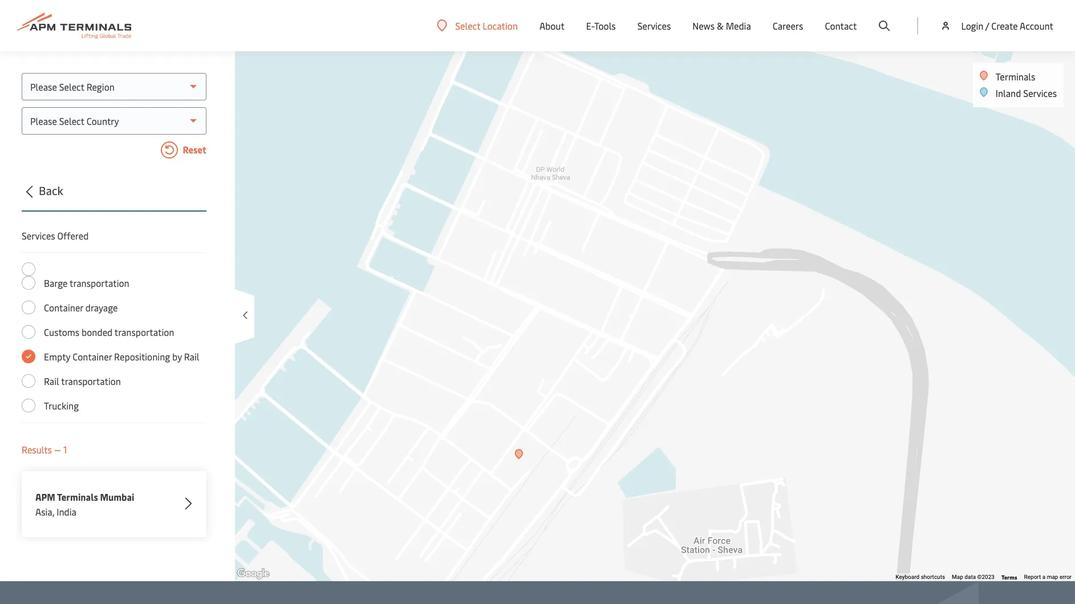 Task type: vqa. For each thing, say whether or not it's contained in the screenshot.
HEIGHT (PLEASE PROVIDE IN IMPERIAL UNITS) text field
no



Task type: describe. For each thing, give the bounding box(es) containing it.
report
[[1025, 574, 1041, 580]]

Barge transportation radio
[[22, 276, 35, 290]]

back button
[[18, 182, 207, 212]]

by
[[172, 350, 182, 363]]

news & media button
[[693, 0, 751, 51]]

inland services
[[996, 87, 1057, 99]]

results
[[22, 443, 52, 456]]

error
[[1060, 574, 1072, 580]]

back
[[39, 183, 63, 198]]

repositioning
[[114, 350, 170, 363]]

empty container repositioning by rail
[[44, 350, 199, 363]]

offered
[[57, 229, 89, 242]]

1 vertical spatial transportation
[[115, 326, 174, 338]]

keyboard shortcuts
[[896, 574, 945, 580]]

/
[[986, 19, 990, 32]]

2 horizontal spatial services
[[1024, 87, 1057, 99]]

results — 1
[[22, 443, 67, 456]]

contact
[[825, 19, 857, 32]]

login / create account
[[962, 19, 1054, 32]]

about
[[540, 19, 565, 32]]

0 vertical spatial container
[[44, 301, 83, 314]]

rail transportation
[[44, 375, 121, 387]]

empty
[[44, 350, 70, 363]]

reset
[[181, 143, 207, 156]]

e-tools
[[586, 19, 616, 32]]

keyboard shortcuts button
[[896, 573, 945, 581]]

1
[[63, 443, 67, 456]]

Container drayage radio
[[22, 301, 35, 314]]

india
[[57, 506, 76, 518]]

transportation for rail transportation
[[61, 375, 121, 387]]

trucking
[[44, 399, 79, 412]]

&
[[717, 19, 724, 32]]

map
[[952, 574, 964, 580]]

report a map error
[[1025, 574, 1072, 580]]



Task type: locate. For each thing, give the bounding box(es) containing it.
—
[[54, 443, 61, 456]]

location
[[483, 19, 518, 32]]

media
[[726, 19, 751, 32]]

Customs bonded transportation radio
[[22, 325, 35, 339]]

rail right 'by'
[[184, 350, 199, 363]]

terminals up india
[[57, 491, 98, 503]]

careers button
[[773, 0, 804, 51]]

©2023
[[978, 574, 995, 580]]

google image
[[235, 567, 272, 581]]

reset button
[[22, 142, 207, 161]]

a
[[1043, 574, 1046, 580]]

select location
[[455, 19, 518, 32]]

terms
[[1002, 573, 1018, 581]]

Empty Container Repositioning by Rail radio
[[22, 350, 35, 363]]

1 vertical spatial services
[[1024, 87, 1057, 99]]

about button
[[540, 0, 565, 51]]

rail
[[184, 350, 199, 363], [44, 375, 59, 387]]

Trucking radio
[[22, 399, 35, 413]]

select location button
[[437, 19, 518, 32]]

1 horizontal spatial terminals
[[996, 70, 1036, 83]]

2 vertical spatial services
[[22, 229, 55, 242]]

map data ©2023
[[952, 574, 995, 580]]

map
[[1047, 574, 1059, 580]]

map region
[[170, 0, 1076, 604]]

container down bonded
[[73, 350, 112, 363]]

container up customs
[[44, 301, 83, 314]]

account
[[1020, 19, 1054, 32]]

services offered
[[22, 229, 89, 242]]

0 horizontal spatial terminals
[[57, 491, 98, 503]]

transportation for barge transportation
[[70, 277, 129, 289]]

0 horizontal spatial rail
[[44, 375, 59, 387]]

apm
[[35, 491, 55, 503]]

terminals inside apm terminals mumbai asia, india
[[57, 491, 98, 503]]

0 horizontal spatial services
[[22, 229, 55, 242]]

services for services offered
[[22, 229, 55, 242]]

1 horizontal spatial services
[[638, 19, 671, 32]]

contact button
[[825, 0, 857, 51]]

services for services
[[638, 19, 671, 32]]

news & media
[[693, 19, 751, 32]]

1 horizontal spatial rail
[[184, 350, 199, 363]]

2 vertical spatial transportation
[[61, 375, 121, 387]]

None radio
[[22, 262, 35, 276]]

container drayage
[[44, 301, 118, 314]]

mumbai
[[100, 491, 134, 503]]

login
[[962, 19, 984, 32]]

terminals
[[996, 70, 1036, 83], [57, 491, 98, 503]]

create
[[992, 19, 1018, 32]]

1 vertical spatial terminals
[[57, 491, 98, 503]]

shortcuts
[[921, 574, 945, 580]]

barge
[[44, 277, 68, 289]]

e-tools button
[[586, 0, 616, 51]]

transportation up drayage at the left
[[70, 277, 129, 289]]

login / create account link
[[941, 0, 1054, 51]]

customs
[[44, 326, 79, 338]]

0 vertical spatial services
[[638, 19, 671, 32]]

services right tools
[[638, 19, 671, 32]]

data
[[965, 574, 976, 580]]

rail right rail transportation radio on the bottom left of the page
[[44, 375, 59, 387]]

e-
[[586, 19, 595, 32]]

keyboard
[[896, 574, 920, 580]]

customs bonded transportation
[[44, 326, 174, 338]]

barge transportation
[[44, 277, 129, 289]]

container
[[44, 301, 83, 314], [73, 350, 112, 363]]

transportation up repositioning
[[115, 326, 174, 338]]

transportation up trucking
[[61, 375, 121, 387]]

services left the offered
[[22, 229, 55, 242]]

report a map error link
[[1025, 574, 1072, 580]]

0 vertical spatial rail
[[184, 350, 199, 363]]

1 vertical spatial container
[[73, 350, 112, 363]]

careers
[[773, 19, 804, 32]]

Rail transportation radio
[[22, 374, 35, 388]]

asia,
[[35, 506, 54, 518]]

tools
[[595, 19, 616, 32]]

transportation
[[70, 277, 129, 289], [115, 326, 174, 338], [61, 375, 121, 387]]

services right inland
[[1024, 87, 1057, 99]]

bonded
[[82, 326, 113, 338]]

news
[[693, 19, 715, 32]]

select
[[455, 19, 481, 32]]

0 vertical spatial terminals
[[996, 70, 1036, 83]]

services
[[638, 19, 671, 32], [1024, 87, 1057, 99], [22, 229, 55, 242]]

terms link
[[1002, 573, 1018, 581]]

inland
[[996, 87, 1022, 99]]

services button
[[638, 0, 671, 51]]

terminals up inland
[[996, 70, 1036, 83]]

0 vertical spatial transportation
[[70, 277, 129, 289]]

apm terminals mumbai asia, india
[[35, 491, 134, 518]]

drayage
[[85, 301, 118, 314]]

1 vertical spatial rail
[[44, 375, 59, 387]]



